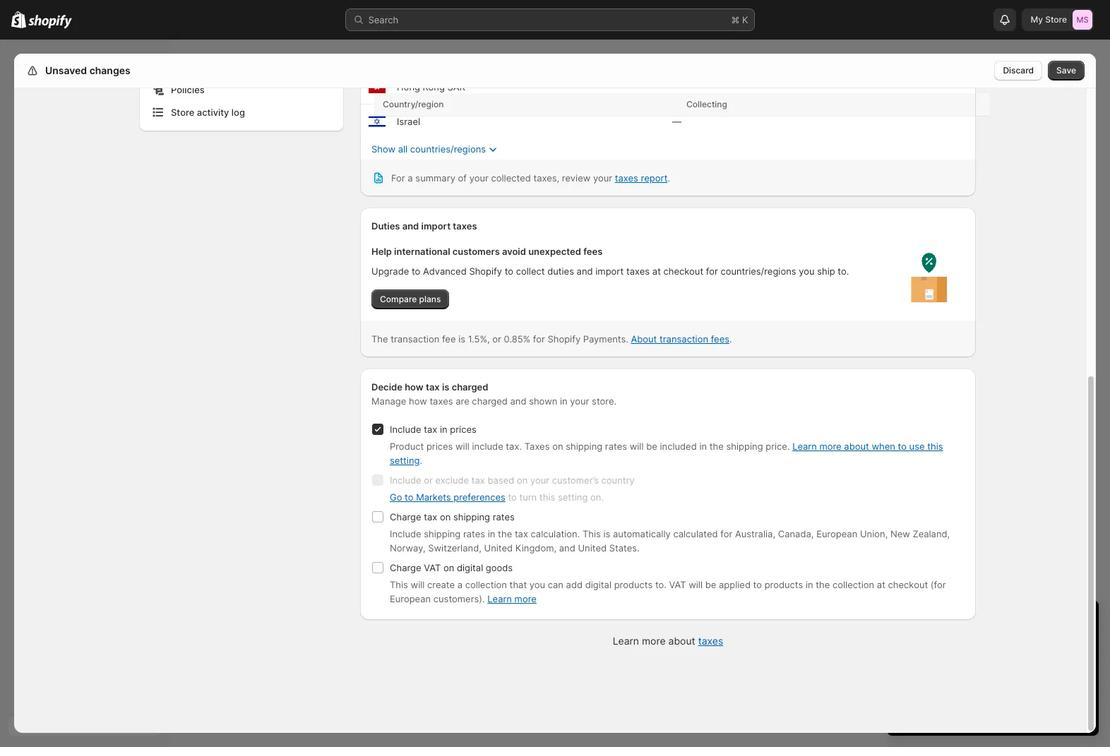 Task type: vqa. For each thing, say whether or not it's contained in the screenshot.
top the Store
yes



Task type: locate. For each thing, give the bounding box(es) containing it.
prices down the include tax in prices at the left of the page
[[427, 441, 453, 452]]

2 horizontal spatial rates
[[605, 441, 627, 452]]

0 horizontal spatial rates
[[463, 528, 485, 540]]

1 — from the top
[[673, 81, 682, 93]]

include for include or exclude tax based on your customer's country
[[390, 475, 421, 486]]

switzerland,
[[428, 543, 482, 554]]

1 vertical spatial to.
[[656, 579, 667, 591]]

your left store.
[[570, 396, 590, 407]]

1 horizontal spatial learn
[[613, 635, 639, 647]]

1 vertical spatial or
[[424, 475, 433, 486]]

import
[[421, 220, 451, 232], [596, 266, 624, 277]]

include up norway, on the left of page
[[390, 528, 421, 540]]

more for learn more
[[515, 593, 537, 605]]

a inside this will create a collection that you can add digital products to. vat will be applied to products in the collection at checkout (for european customers).
[[458, 579, 463, 591]]

0 horizontal spatial learn
[[488, 593, 512, 605]]

shopify image
[[11, 11, 26, 28], [28, 15, 72, 29]]

0 vertical spatial setting
[[390, 455, 420, 466]]

in up goods
[[488, 528, 496, 540]]

european down 'create'
[[390, 593, 431, 605]]

and
[[403, 220, 419, 232], [577, 266, 593, 277], [510, 396, 527, 407], [559, 543, 576, 554]]

policies
[[171, 84, 205, 95]]

rates up country
[[605, 441, 627, 452]]

learn down this will create a collection that you can add digital products to. vat will be applied to products in the collection at checkout (for european customers).
[[613, 635, 639, 647]]

tax.
[[506, 441, 522, 452]]

how
[[405, 382, 424, 393], [409, 396, 427, 407]]

1 vertical spatial the
[[498, 528, 512, 540]]

0 vertical spatial shopify
[[469, 266, 502, 277]]

1 horizontal spatial setting
[[558, 492, 588, 503]]

more down 'that'
[[515, 593, 537, 605]]

setting down product
[[390, 455, 420, 466]]

products
[[614, 579, 653, 591], [765, 579, 803, 591]]

this right calculation.
[[583, 528, 601, 540]]

checkout inside this will create a collection that you can add digital products to. vat will be applied to products in the collection at checkout (for european customers).
[[889, 579, 928, 591]]

0 vertical spatial more
[[820, 441, 842, 452]]

you left can
[[530, 579, 545, 591]]

all
[[398, 143, 408, 155]]

to down international at the left
[[412, 266, 421, 277]]

0 vertical spatial for
[[706, 266, 718, 277]]

united up goods
[[484, 543, 513, 554]]

charge for this
[[390, 562, 421, 574]]

transaction right about
[[660, 333, 709, 345]]

1 vertical spatial setting
[[558, 492, 588, 503]]

is inside decide how tax is charged manage how taxes are charged and shown in your store.
[[442, 382, 450, 393]]

is right fee
[[459, 333, 466, 345]]

0 horizontal spatial more
[[515, 593, 537, 605]]

tax
[[426, 382, 440, 393], [424, 424, 438, 435], [472, 475, 485, 486], [424, 512, 438, 523], [515, 528, 528, 540]]

charge down norway, on the left of page
[[390, 562, 421, 574]]

you
[[799, 266, 815, 277], [530, 579, 545, 591]]

2 include from the top
[[390, 475, 421, 486]]

shipping
[[566, 441, 603, 452], [727, 441, 763, 452], [454, 512, 490, 523], [424, 528, 461, 540]]

1 transaction from the left
[[391, 333, 440, 345]]

0 vertical spatial how
[[405, 382, 424, 393]]

1 horizontal spatial import
[[596, 266, 624, 277]]

countries/regions up summary at the left top of page
[[410, 143, 486, 155]]

european inside this will create a collection that you can add digital products to. vat will be applied to products in the collection at checkout (for european customers).
[[390, 593, 431, 605]]

collection down union,
[[833, 579, 875, 591]]

to right go at the bottom
[[405, 492, 414, 503]]

for a summary of your collected taxes, review your taxes report .
[[391, 172, 671, 184]]

and right duties
[[403, 220, 419, 232]]

you inside this will create a collection that you can add digital products to. vat will be applied to products in the collection at checkout (for european customers).
[[530, 579, 545, 591]]

dialog
[[1102, 54, 1111, 733]]

0 horizontal spatial or
[[424, 475, 433, 486]]

markets
[[416, 492, 451, 503]]

0 horizontal spatial for
[[533, 333, 545, 345]]

1 horizontal spatial products
[[765, 579, 803, 591]]

a
[[408, 172, 413, 184], [458, 579, 463, 591]]

⌘ k
[[732, 14, 749, 25]]

1 vertical spatial is
[[442, 382, 450, 393]]

2 vertical spatial include
[[390, 528, 421, 540]]

transaction left fee
[[391, 333, 440, 345]]

compare plans
[[380, 294, 441, 305]]

setting for go to markets preferences to turn this setting on.
[[558, 492, 588, 503]]

in inside dropdown button
[[976, 613, 988, 630]]

2 vertical spatial is
[[604, 528, 611, 540]]

charge tax on shipping rates
[[390, 512, 515, 523]]

be
[[647, 441, 658, 452], [706, 579, 717, 591]]

include shipping rates in the tax calculation. this is automatically calculated for australia, canada, european union, new zealand, norway, switzerland, united kingdom, and united states.
[[390, 528, 950, 554]]

about inside learn more about when to use this setting
[[845, 441, 870, 452]]

1 vertical spatial .
[[730, 333, 732, 345]]

duties
[[548, 266, 574, 277]]

0 horizontal spatial the
[[498, 528, 512, 540]]

1 vertical spatial how
[[409, 396, 427, 407]]

vat down 'include shipping rates in the tax calculation. this is automatically calculated for australia, canada, european union, new zealand, norway, switzerland, united kingdom, and united states.'
[[669, 579, 686, 591]]

learn for learn more about taxes
[[613, 635, 639, 647]]

collect
[[516, 266, 545, 277]]

this right turn
[[540, 492, 556, 503]]

the
[[372, 333, 388, 345]]

1 include from the top
[[390, 424, 421, 435]]

rates up switzerland,
[[463, 528, 485, 540]]

3 days left in your trial
[[902, 613, 1050, 630]]

1 horizontal spatial vat
[[669, 579, 686, 591]]

3 days left in your trial element
[[887, 637, 1099, 736]]

1 vertical spatial include
[[390, 475, 421, 486]]

1 horizontal spatial shopify
[[548, 333, 581, 345]]

digital down switzerland,
[[457, 562, 483, 574]]

1 horizontal spatial for
[[706, 266, 718, 277]]

when
[[872, 441, 896, 452]]

0 vertical spatial learn
[[793, 441, 817, 452]]

avoid
[[502, 246, 526, 257]]

or up markets
[[424, 475, 433, 486]]

to. inside this will create a collection that you can add digital products to. vat will be applied to products in the collection at checkout (for european customers).
[[656, 579, 667, 591]]

1 vertical spatial checkout
[[889, 579, 928, 591]]

and left the shown
[[510, 396, 527, 407]]

charge for include
[[390, 512, 421, 523]]

1 horizontal spatial the
[[710, 441, 724, 452]]

on.
[[591, 492, 604, 503]]

to. down 'include shipping rates in the tax calculation. this is automatically calculated for australia, canada, european union, new zealand, norway, switzerland, united kingdom, and united states.'
[[656, 579, 667, 591]]

learn right "price."
[[793, 441, 817, 452]]

0 horizontal spatial at
[[653, 266, 661, 277]]

or
[[493, 333, 502, 345], [424, 475, 433, 486]]

add
[[566, 579, 583, 591]]

charged right are
[[472, 396, 508, 407]]

about left when
[[845, 441, 870, 452]]

united left states.
[[578, 543, 607, 554]]

0 horizontal spatial checkout
[[664, 266, 704, 277]]

checkout
[[664, 266, 704, 277], [889, 579, 928, 591]]

0 vertical spatial countries/regions
[[410, 143, 486, 155]]

about left taxes link
[[669, 635, 696, 647]]

help international customers avoid unexpected fees
[[372, 246, 603, 257]]

countries/regions
[[410, 143, 486, 155], [721, 266, 797, 277]]

1.5%,
[[468, 333, 490, 345]]

learn inside learn more about when to use this setting
[[793, 441, 817, 452]]

1 horizontal spatial united
[[578, 543, 607, 554]]

setting
[[390, 455, 420, 466], [558, 492, 588, 503]]

include or exclude tax based on your customer's country
[[390, 475, 635, 486]]

2 vertical spatial the
[[816, 579, 830, 591]]

0 vertical spatial fees
[[584, 246, 603, 257]]

is for charged
[[442, 382, 450, 393]]

more for learn more about when to use this setting
[[820, 441, 842, 452]]

0 horizontal spatial this
[[390, 579, 408, 591]]

store down policies
[[171, 107, 195, 118]]

checkout up about transaction fees link
[[664, 266, 704, 277]]

in up exclude
[[440, 424, 448, 435]]

the inside 'include shipping rates in the tax calculation. this is automatically calculated for australia, canada, european union, new zealand, norway, switzerland, united kingdom, and united states.'
[[498, 528, 512, 540]]

at down union,
[[877, 579, 886, 591]]

include inside 'include shipping rates in the tax calculation. this is automatically calculated for australia, canada, european union, new zealand, norway, switzerland, united kingdom, and united states.'
[[390, 528, 421, 540]]

shown
[[529, 396, 558, 407]]

setting inside learn more about when to use this setting
[[390, 455, 420, 466]]

will left include
[[456, 441, 470, 452]]

2 united from the left
[[578, 543, 607, 554]]

at inside this will create a collection that you can add digital products to. vat will be applied to products in the collection at checkout (for european customers).
[[877, 579, 886, 591]]

digital
[[457, 562, 483, 574], [586, 579, 612, 591]]

0 vertical spatial this
[[583, 528, 601, 540]]

learn
[[793, 441, 817, 452], [488, 593, 512, 605], [613, 635, 639, 647]]

2 — from the top
[[673, 116, 682, 127]]

store right my
[[1046, 14, 1068, 25]]

0 vertical spatial checkout
[[664, 266, 704, 277]]

tax up product
[[424, 424, 438, 435]]

in right left on the right of page
[[976, 613, 988, 630]]

2 horizontal spatial for
[[721, 528, 733, 540]]

unexpected
[[529, 246, 581, 257]]

0 horizontal spatial setting
[[390, 455, 420, 466]]

1 vertical spatial fees
[[711, 333, 730, 345]]

2 vertical spatial for
[[721, 528, 733, 540]]

to right applied at right
[[754, 579, 762, 591]]

to. right the ship
[[838, 266, 849, 277]]

the inside this will create a collection that you can add digital products to. vat will be applied to products in the collection at checkout (for european customers).
[[816, 579, 830, 591]]

at up about
[[653, 266, 661, 277]]

hong kong sar link
[[397, 81, 466, 93]]

1 horizontal spatial .
[[668, 172, 671, 184]]

shopify left payments.
[[548, 333, 581, 345]]

norway,
[[390, 543, 426, 554]]

2 charge from the top
[[390, 562, 421, 574]]

0 vertical spatial to.
[[838, 266, 849, 277]]

create
[[427, 579, 455, 591]]

0 horizontal spatial be
[[647, 441, 658, 452]]

tax up kingdom,
[[515, 528, 528, 540]]

on
[[553, 441, 563, 452], [517, 475, 528, 486], [440, 512, 451, 523], [444, 562, 454, 574]]

will up country
[[630, 441, 644, 452]]

this inside this will create a collection that you can add digital products to. vat will be applied to products in the collection at checkout (for european customers).
[[390, 579, 408, 591]]

0 vertical spatial —
[[673, 81, 682, 93]]

import up international at the left
[[421, 220, 451, 232]]

shopify down help international customers avoid unexpected fees
[[469, 266, 502, 277]]

to inside learn more about when to use this setting
[[898, 441, 907, 452]]

1 horizontal spatial or
[[493, 333, 502, 345]]

1 collection from the left
[[465, 579, 507, 591]]

save button
[[1049, 61, 1085, 81]]

log
[[232, 107, 245, 118]]

about for taxes
[[669, 635, 696, 647]]

charged up are
[[452, 382, 489, 393]]

1 vertical spatial you
[[530, 579, 545, 591]]

this
[[928, 441, 944, 452], [540, 492, 556, 503]]

sar
[[448, 81, 466, 93]]

tax inside 'include shipping rates in the tax calculation. this is automatically calculated for australia, canada, european union, new zealand, norway, switzerland, united kingdom, and united states.'
[[515, 528, 528, 540]]

shipping inside 'include shipping rates in the tax calculation. this is automatically calculated for australia, canada, european union, new zealand, norway, switzerland, united kingdom, and united states.'
[[424, 528, 461, 540]]

0 horizontal spatial transaction
[[391, 333, 440, 345]]

store
[[1046, 14, 1068, 25], [171, 107, 195, 118]]

is up states.
[[604, 528, 611, 540]]

0 vertical spatial at
[[653, 266, 661, 277]]

import right the duties
[[596, 266, 624, 277]]

vat inside this will create a collection that you can add digital products to. vat will be applied to products in the collection at checkout (for european customers).
[[669, 579, 686, 591]]

in inside this will create a collection that you can add digital products to. vat will be applied to products in the collection at checkout (for european customers).
[[806, 579, 814, 591]]

1 horizontal spatial is
[[459, 333, 466, 345]]

a up customers).
[[458, 579, 463, 591]]

0 vertical spatial vat
[[424, 562, 441, 574]]

0 vertical spatial include
[[390, 424, 421, 435]]

will left 'create'
[[411, 579, 425, 591]]

this will create a collection that you can add digital products to. vat will be applied to products in the collection at checkout (for european customers).
[[390, 579, 946, 605]]

my store image
[[1073, 10, 1093, 30]]

charge down go at the bottom
[[390, 512, 421, 523]]

0 vertical spatial this
[[928, 441, 944, 452]]

european
[[817, 528, 858, 540], [390, 593, 431, 605]]

1 vertical spatial at
[[877, 579, 886, 591]]

your inside 3 days left in your trial dropdown button
[[992, 613, 1021, 630]]

are
[[456, 396, 470, 407]]

0 horizontal spatial united
[[484, 543, 513, 554]]

1 horizontal spatial this
[[583, 528, 601, 540]]

european left union,
[[817, 528, 858, 540]]

— for hong kong sar
[[673, 81, 682, 93]]

2 horizontal spatial the
[[816, 579, 830, 591]]

to left use at bottom
[[898, 441, 907, 452]]

learn for learn more about when to use this setting
[[793, 441, 817, 452]]

vat up 'create'
[[424, 562, 441, 574]]

this inside learn more about when to use this setting
[[928, 441, 944, 452]]

0 vertical spatial you
[[799, 266, 815, 277]]

in
[[560, 396, 568, 407], [440, 424, 448, 435], [700, 441, 707, 452], [488, 528, 496, 540], [806, 579, 814, 591], [976, 613, 988, 630]]

taxes down applied at right
[[698, 635, 724, 647]]

0 horizontal spatial digital
[[457, 562, 483, 574]]

2 horizontal spatial more
[[820, 441, 842, 452]]

1 vertical spatial this
[[540, 492, 556, 503]]

a right for
[[408, 172, 413, 184]]

your left trial
[[992, 613, 1021, 630]]

tax inside decide how tax is charged manage how taxes are charged and shown in your store.
[[426, 382, 440, 393]]

learn down 'that'
[[488, 593, 512, 605]]

checkout left (for
[[889, 579, 928, 591]]

settings dialog
[[14, 0, 1097, 733]]

k
[[743, 14, 749, 25]]

more inside learn more about when to use this setting
[[820, 441, 842, 452]]

will left applied at right
[[689, 579, 703, 591]]

2 horizontal spatial learn
[[793, 441, 817, 452]]

countries/regions left the ship
[[721, 266, 797, 277]]

1 vertical spatial learn
[[488, 593, 512, 605]]

applied
[[719, 579, 751, 591]]

1 horizontal spatial rates
[[493, 512, 515, 523]]

taxes
[[615, 172, 639, 184], [453, 220, 477, 232], [627, 266, 650, 277], [430, 396, 453, 407], [698, 635, 724, 647]]

more right "price."
[[820, 441, 842, 452]]

to down avoid
[[505, 266, 514, 277]]

review
[[562, 172, 591, 184]]

new
[[891, 528, 911, 540]]

1 vertical spatial european
[[390, 593, 431, 605]]

rates inside 'include shipping rates in the tax calculation. this is automatically calculated for australia, canada, european union, new zealand, norway, switzerland, united kingdom, and united states.'
[[463, 528, 485, 540]]

tax up the include tax in prices at the left of the page
[[426, 382, 440, 393]]

0 horizontal spatial import
[[421, 220, 451, 232]]

and inside decide how tax is charged manage how taxes are charged and shown in your store.
[[510, 396, 527, 407]]

summary
[[416, 172, 456, 184]]

taxes left are
[[430, 396, 453, 407]]

be left applied at right
[[706, 579, 717, 591]]

1 horizontal spatial this
[[928, 441, 944, 452]]

price.
[[766, 441, 790, 452]]

country
[[602, 475, 635, 486]]

0 vertical spatial about
[[845, 441, 870, 452]]

2 vertical spatial more
[[642, 635, 666, 647]]

this down norway, on the left of page
[[390, 579, 408, 591]]

2 products from the left
[[765, 579, 803, 591]]

rates down go to markets preferences to turn this setting on.
[[493, 512, 515, 523]]

setting down customer's
[[558, 492, 588, 503]]

shipping up switzerland,
[[424, 528, 461, 540]]

at
[[653, 266, 661, 277], [877, 579, 886, 591]]

0 horizontal spatial european
[[390, 593, 431, 605]]

taxes up about
[[627, 266, 650, 277]]

1 horizontal spatial to.
[[838, 266, 849, 277]]

charge
[[390, 512, 421, 523], [390, 562, 421, 574]]

prices down are
[[450, 424, 477, 435]]

is up the include tax in prices at the left of the page
[[442, 382, 450, 393]]

days
[[914, 613, 946, 630]]

in right included
[[700, 441, 707, 452]]

2 vertical spatial .
[[420, 455, 423, 466]]

this right use at bottom
[[928, 441, 944, 452]]

1 vertical spatial be
[[706, 579, 717, 591]]

transaction
[[391, 333, 440, 345], [660, 333, 709, 345]]

include for include tax in prices
[[390, 424, 421, 435]]

be left included
[[647, 441, 658, 452]]

your right review
[[593, 172, 613, 184]]

1 horizontal spatial checkout
[[889, 579, 928, 591]]

0 horizontal spatial to.
[[656, 579, 667, 591]]

1 horizontal spatial about
[[845, 441, 870, 452]]

products down states.
[[614, 579, 653, 591]]

about transaction fees link
[[631, 333, 730, 345]]

vat
[[424, 562, 441, 574], [669, 579, 686, 591]]

and down calculation.
[[559, 543, 576, 554]]

taxes left report on the top
[[615, 172, 639, 184]]

0 horizontal spatial about
[[669, 635, 696, 647]]

use
[[910, 441, 925, 452]]

1 horizontal spatial a
[[458, 579, 463, 591]]

1 vertical spatial prices
[[427, 441, 453, 452]]

collected
[[491, 172, 531, 184]]

this for use
[[928, 441, 944, 452]]

you left the ship
[[799, 266, 815, 277]]

2 horizontal spatial .
[[730, 333, 732, 345]]

1 vertical spatial vat
[[669, 579, 686, 591]]

union,
[[860, 528, 888, 540]]

store.
[[592, 396, 617, 407]]

digital right add
[[586, 579, 612, 591]]

on down go to markets preferences link
[[440, 512, 451, 523]]

0 horizontal spatial products
[[614, 579, 653, 591]]

0 horizontal spatial is
[[442, 382, 450, 393]]

1 vertical spatial rates
[[493, 512, 515, 523]]

2 vertical spatial learn
[[613, 635, 639, 647]]

on up turn
[[517, 475, 528, 486]]

0 vertical spatial charge
[[390, 512, 421, 523]]

2 transaction from the left
[[660, 333, 709, 345]]

1 charge from the top
[[390, 512, 421, 523]]

0 horizontal spatial store
[[171, 107, 195, 118]]

3 include from the top
[[390, 528, 421, 540]]

how right the decide
[[405, 382, 424, 393]]



Task type: describe. For each thing, give the bounding box(es) containing it.
calculated
[[674, 528, 718, 540]]

this for turn
[[540, 492, 556, 503]]

about
[[631, 333, 657, 345]]

product prices will include tax. taxes on shipping rates will be included in the shipping price.
[[390, 441, 793, 452]]

international
[[394, 246, 450, 257]]

0 horizontal spatial fees
[[584, 246, 603, 257]]

that
[[510, 579, 527, 591]]

in inside 'include shipping rates in the tax calculation. this is automatically calculated for australia, canada, european union, new zealand, norway, switzerland, united kingdom, and united states.'
[[488, 528, 496, 540]]

states.
[[610, 543, 640, 554]]

my store
[[1031, 14, 1068, 25]]

more for learn more about taxes
[[642, 635, 666, 647]]

can
[[548, 579, 564, 591]]

0 vertical spatial rates
[[605, 441, 627, 452]]

customer's
[[552, 475, 599, 486]]

country/region
[[383, 99, 444, 110]]

your right of
[[470, 172, 489, 184]]

setting for learn more about when to use this setting
[[390, 455, 420, 466]]

taxes up customers at the left
[[453, 220, 477, 232]]

for inside 'include shipping rates in the tax calculation. this is automatically calculated for australia, canada, european union, new zealand, norway, switzerland, united kingdom, and united states.'
[[721, 528, 733, 540]]

advanced
[[423, 266, 467, 277]]

show
[[372, 143, 396, 155]]

store inside store activity log link
[[171, 107, 195, 118]]

payments.
[[583, 333, 629, 345]]

fee
[[442, 333, 456, 345]]

0 horizontal spatial vat
[[424, 562, 441, 574]]

show all countries/regions button
[[363, 139, 957, 159]]

go to markets preferences to turn this setting on.
[[390, 492, 604, 503]]

and right the duties
[[577, 266, 593, 277]]

0 horizontal spatial shopify image
[[11, 11, 26, 28]]

include tax in prices
[[390, 424, 477, 435]]

taxes
[[525, 441, 550, 452]]

be inside this will create a collection that you can add digital products to. vat will be applied to products in the collection at checkout (for european customers).
[[706, 579, 717, 591]]

policies link
[[148, 80, 335, 100]]

shipping up customer's
[[566, 441, 603, 452]]

1 vertical spatial for
[[533, 333, 545, 345]]

to inside this will create a collection that you can add digital products to. vat will be applied to products in the collection at checkout (for european customers).
[[754, 579, 762, 591]]

go to markets preferences link
[[390, 492, 506, 503]]

plans
[[419, 294, 441, 305]]

1 vertical spatial shopify
[[548, 333, 581, 345]]

show all countries/regions
[[372, 143, 486, 155]]

0 vertical spatial prices
[[450, 424, 477, 435]]

based
[[488, 475, 515, 486]]

1 horizontal spatial fees
[[711, 333, 730, 345]]

tax up preferences
[[472, 475, 485, 486]]

kingdom,
[[516, 543, 557, 554]]

save
[[1057, 65, 1077, 76]]

australia,
[[735, 528, 776, 540]]

automatically
[[613, 528, 671, 540]]

compare plans link
[[372, 290, 450, 309]]

canada,
[[778, 528, 814, 540]]

is inside 'include shipping rates in the tax calculation. this is automatically calculated for australia, canada, european union, new zealand, norway, switzerland, united kingdom, and united states.'
[[604, 528, 611, 540]]

help
[[372, 246, 392, 257]]

settings
[[42, 64, 82, 76]]

the transaction fee is 1.5%, or 0.85% for shopify payments. about transaction fees .
[[372, 333, 732, 345]]

0.85%
[[504, 333, 531, 345]]

hong kong sar
[[397, 81, 466, 93]]

decide
[[372, 382, 403, 393]]

0 vertical spatial digital
[[457, 562, 483, 574]]

and inside 'include shipping rates in the tax calculation. this is automatically calculated for australia, canada, european union, new zealand, norway, switzerland, united kingdom, and united states.'
[[559, 543, 576, 554]]

to left turn
[[508, 492, 517, 503]]

1 vertical spatial charged
[[472, 396, 508, 407]]

unsaved changes
[[45, 64, 130, 76]]

compare
[[380, 294, 417, 305]]

calculation.
[[531, 528, 580, 540]]

decide how tax is charged manage how taxes are charged and shown in your store.
[[372, 382, 617, 407]]

hong
[[397, 81, 420, 93]]

product
[[390, 441, 424, 452]]

turn
[[520, 492, 537, 503]]

0 horizontal spatial .
[[420, 455, 423, 466]]

1 united from the left
[[484, 543, 513, 554]]

countries/regions inside button
[[410, 143, 486, 155]]

0 vertical spatial charged
[[452, 382, 489, 393]]

0 vertical spatial be
[[647, 441, 658, 452]]

on up 'create'
[[444, 562, 454, 574]]

my
[[1031, 14, 1044, 25]]

in inside decide how tax is charged manage how taxes are charged and shown in your store.
[[560, 396, 568, 407]]

0 vertical spatial import
[[421, 220, 451, 232]]

customers
[[453, 246, 500, 257]]

duties
[[372, 220, 400, 232]]

2 collection from the left
[[833, 579, 875, 591]]

goods
[[486, 562, 513, 574]]

taxes report link
[[615, 172, 668, 184]]

learn more
[[488, 593, 537, 605]]

report
[[641, 172, 668, 184]]

learn more about when to use this setting link
[[390, 441, 944, 466]]

zealand,
[[913, 528, 950, 540]]

1 products from the left
[[614, 579, 653, 591]]

israel link
[[397, 116, 420, 127]]

changes
[[89, 64, 130, 76]]

⌘
[[732, 14, 740, 25]]

of
[[458, 172, 467, 184]]

shipping left "price."
[[727, 441, 763, 452]]

upgrade
[[372, 266, 409, 277]]

on right taxes
[[553, 441, 563, 452]]

3 days left in your trial button
[[887, 601, 1099, 630]]

include for include shipping rates in the tax calculation. this is automatically calculated for australia, canada, european union, new zealand, norway, switzerland, united kingdom, and united states.
[[390, 528, 421, 540]]

european inside 'include shipping rates in the tax calculation. this is automatically calculated for australia, canada, european union, new zealand, norway, switzerland, united kingdom, and united states.'
[[817, 528, 858, 540]]

0 vertical spatial a
[[408, 172, 413, 184]]

israel
[[397, 116, 420, 127]]

this inside 'include shipping rates in the tax calculation. this is automatically calculated for australia, canada, european union, new zealand, norway, switzerland, united kingdom, and united states.'
[[583, 528, 601, 540]]

3
[[902, 613, 911, 630]]

1 horizontal spatial shopify image
[[28, 15, 72, 29]]

shipping down preferences
[[454, 512, 490, 523]]

unsaved
[[45, 64, 87, 76]]

1 horizontal spatial you
[[799, 266, 815, 277]]

is for 1.5%,
[[459, 333, 466, 345]]

taxes inside decide how tax is charged manage how taxes are charged and shown in your store.
[[430, 396, 453, 407]]

left
[[950, 613, 972, 630]]

1 vertical spatial import
[[596, 266, 624, 277]]

1 horizontal spatial store
[[1046, 14, 1068, 25]]

your inside decide how tax is charged manage how taxes are charged and shown in your store.
[[570, 396, 590, 407]]

0 horizontal spatial shopify
[[469, 266, 502, 277]]

1 vertical spatial countries/regions
[[721, 266, 797, 277]]

learn more link
[[488, 593, 537, 605]]

discard
[[1004, 65, 1034, 76]]

ship
[[818, 266, 836, 277]]

kong
[[423, 81, 445, 93]]

learn more about when to use this setting
[[390, 441, 944, 466]]

about for when
[[845, 441, 870, 452]]

learn for learn more
[[488, 593, 512, 605]]

taxes,
[[534, 172, 560, 184]]

learn more about taxes
[[613, 635, 724, 647]]

collecting
[[687, 99, 728, 110]]

duties and import taxes
[[372, 220, 477, 232]]

taxes link
[[698, 635, 724, 647]]

your up turn
[[531, 475, 550, 486]]

— for israel
[[673, 116, 682, 127]]

charge vat on digital goods
[[390, 562, 513, 574]]

tax down markets
[[424, 512, 438, 523]]

digital inside this will create a collection that you can add digital products to. vat will be applied to products in the collection at checkout (for european customers).
[[586, 579, 612, 591]]

exclude
[[436, 475, 469, 486]]



